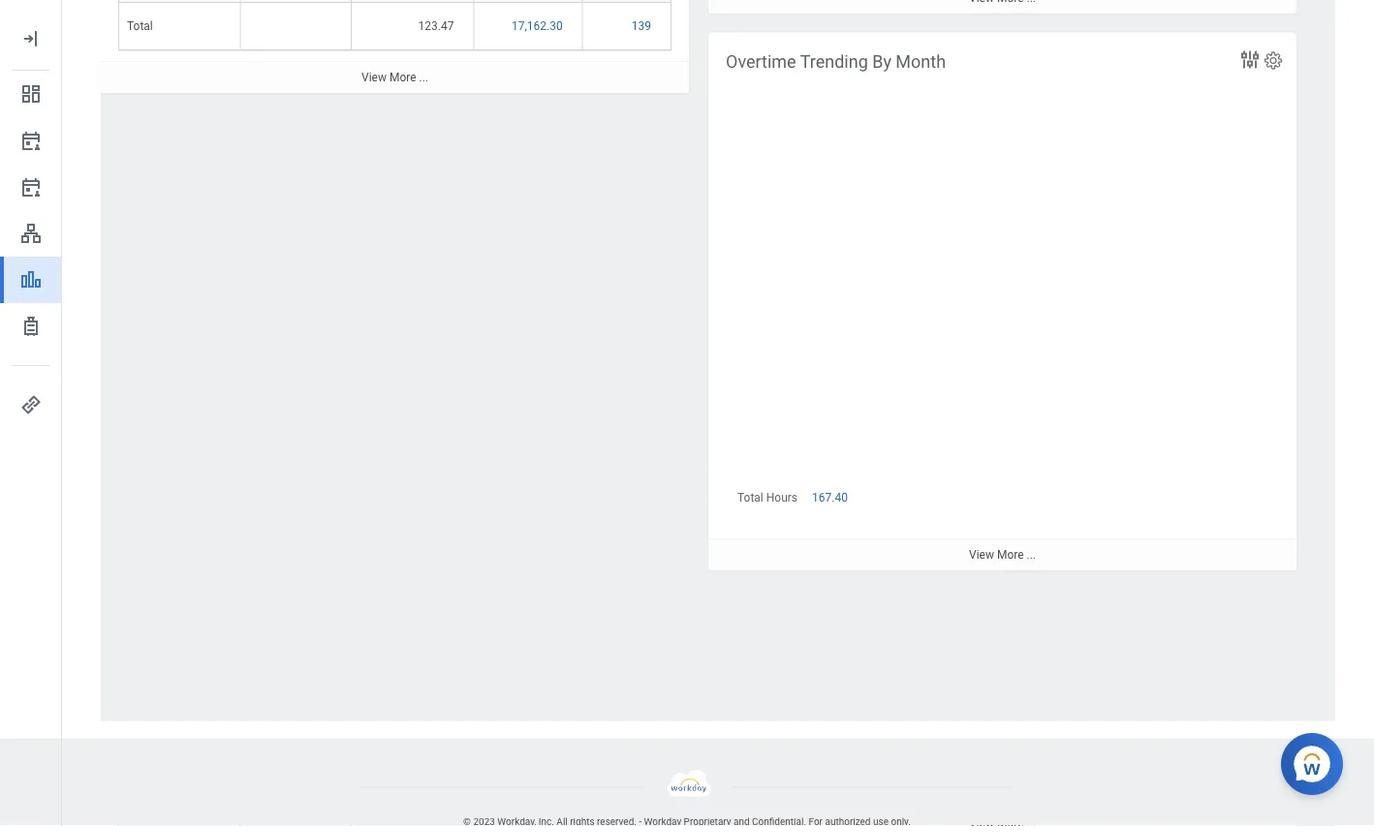 Task type: vqa. For each thing, say whether or not it's contained in the screenshot.
the bottom Time
no



Task type: locate. For each thing, give the bounding box(es) containing it.
navigation pane region
[[0, 0, 62, 827]]

transformation import image
[[19, 27, 43, 50]]

17,162.30
[[512, 19, 563, 33]]

total
[[127, 19, 153, 33]]

weekly average calculated hours element
[[101, 0, 689, 93]]

row
[[118, 0, 672, 3], [118, 3, 672, 50]]

2 row from the top
[[118, 3, 672, 50]]

view team image
[[19, 222, 43, 245]]

row containing total
[[118, 3, 672, 50]]

month
[[896, 52, 946, 72]]

view more ...
[[361, 71, 428, 84]]

123.47
[[418, 19, 454, 33]]

row up view more ... link
[[118, 3, 672, 50]]

view more ... link
[[101, 61, 689, 93]]

footer
[[0, 770, 1374, 827]]

chart image
[[19, 268, 43, 292]]

configure and view chart data image
[[1238, 48, 1262, 71]]

by
[[872, 52, 891, 72]]

overtime trending by month element
[[708, 33, 1297, 722]]

calendar user solid image
[[19, 129, 43, 152]]

row up '123.47'
[[118, 0, 672, 3]]

trending
[[800, 52, 868, 72]]

cell
[[118, 0, 241, 3], [241, 0, 352, 3], [352, 0, 474, 3], [474, 0, 583, 3], [583, 0, 672, 3], [241, 3, 352, 50]]

overtime trending by month
[[726, 52, 946, 72]]



Task type: describe. For each thing, give the bounding box(es) containing it.
1 row from the top
[[118, 0, 672, 3]]

calendar user solid image
[[19, 175, 43, 199]]

139
[[632, 19, 651, 33]]

dashboard image
[[19, 82, 43, 106]]

139 button
[[632, 18, 654, 34]]

...
[[419, 71, 428, 84]]

view
[[361, 71, 387, 84]]

17,162.30 button
[[512, 18, 566, 34]]

overtime
[[726, 52, 796, 72]]

more
[[389, 71, 416, 84]]

link image
[[19, 393, 43, 417]]

123.47 button
[[418, 18, 457, 34]]

configure overtime trending by month image
[[1263, 50, 1284, 71]]

task timeoff image
[[19, 315, 43, 338]]



